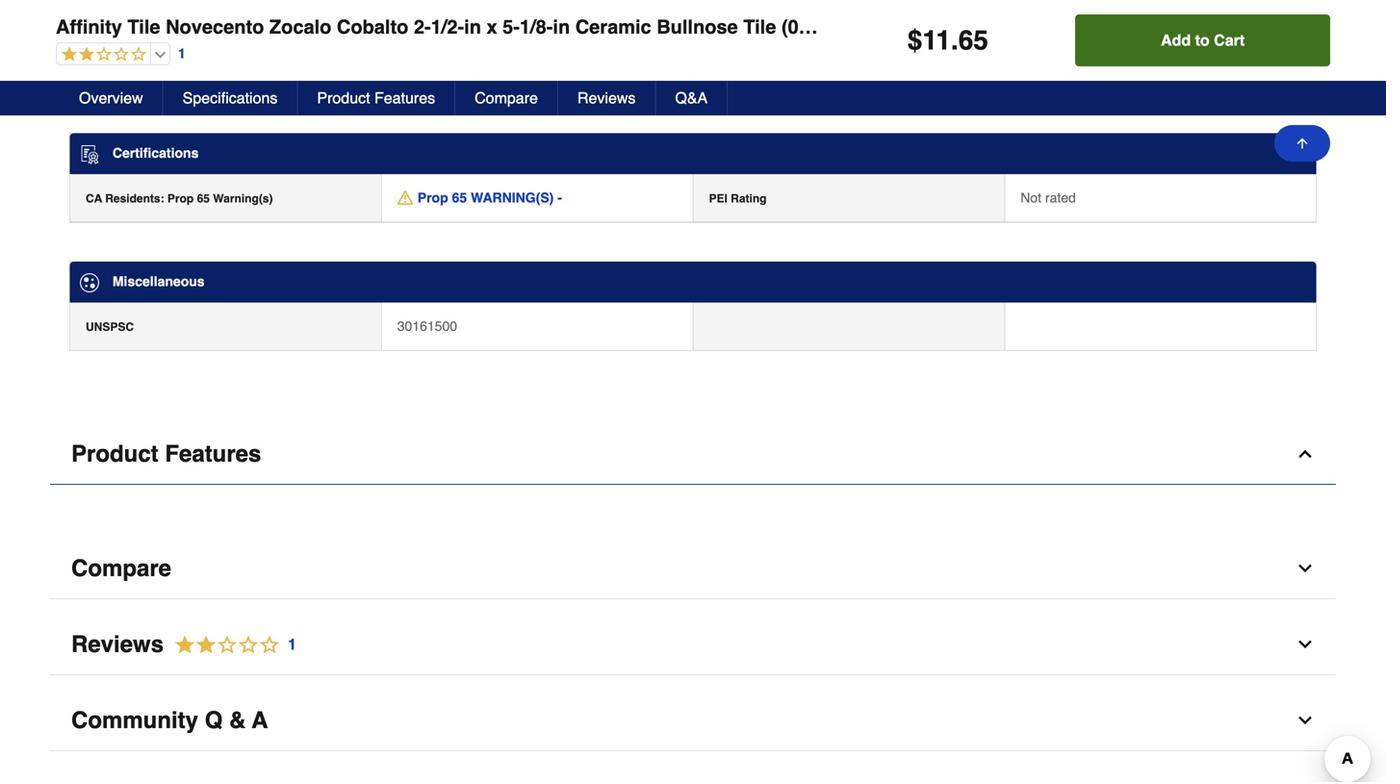 Task type: locate. For each thing, give the bounding box(es) containing it.
cart
[[1214, 31, 1245, 49]]

2 tile from the left
[[743, 16, 776, 38]]

pei
[[709, 192, 728, 206]]

community q & a button
[[50, 691, 1336, 752]]

0 horizontal spatial 1
[[178, 46, 186, 61]]

in left x
[[464, 16, 481, 38]]

not rated
[[1021, 190, 1076, 206]]

compare button
[[456, 81, 558, 116], [50, 539, 1336, 600]]

65
[[959, 25, 989, 56], [452, 190, 467, 206], [197, 192, 210, 206]]

65 left warning(s)
[[197, 192, 210, 206]]

1 horizontal spatial 65
[[452, 190, 467, 206]]

0 horizontal spatial features
[[165, 441, 261, 467]]

product features for q&a
[[317, 89, 435, 107]]

unspsc
[[86, 320, 134, 334]]

product for community q & a
[[71, 441, 159, 467]]

1 chevron down image from the top
[[1296, 635, 1315, 654]]

features for q&a
[[375, 89, 435, 107]]

reviews for q&a
[[578, 89, 636, 107]]

1 horizontal spatial 1
[[288, 636, 297, 654]]

1 horizontal spatial reviews
[[578, 89, 636, 107]]

2 chevron down image from the top
[[1296, 711, 1315, 731]]

tile
[[128, 16, 160, 38], [743, 16, 776, 38]]

a
[[252, 707, 268, 734]]

0 horizontal spatial prop
[[167, 192, 194, 206]]

0 vertical spatial reviews
[[578, 89, 636, 107]]

reviews for community q & a
[[71, 631, 164, 658]]

compare for community q & a
[[71, 555, 171, 582]]

0 horizontal spatial 2 stars image
[[57, 46, 146, 64]]

2 stars image
[[57, 46, 146, 64], [164, 632, 297, 658]]

1 in from the left
[[464, 16, 481, 38]]

ca
[[86, 192, 102, 206]]

x
[[487, 16, 497, 38]]

2 horizontal spatial 65
[[959, 25, 989, 56]]

0 vertical spatial product
[[317, 89, 370, 107]]

1 horizontal spatial in
[[553, 16, 570, 38]]

compare for q&a
[[475, 89, 538, 107]]

chevron up image
[[1296, 445, 1315, 464]]

not
[[1021, 190, 1042, 206]]

0 vertical spatial product features
[[317, 89, 435, 107]]

1
[[178, 46, 186, 61], [288, 636, 297, 654]]

zocalo
[[269, 16, 332, 38]]

65 right 11 on the right top of the page
[[959, 25, 989, 56]]

tile left (0.09-
[[743, 16, 776, 38]]

in
[[464, 16, 481, 38], [553, 16, 570, 38]]

affinity
[[56, 16, 122, 38]]

features for community q & a
[[165, 441, 261, 467]]

community
[[71, 707, 198, 734]]

1 vertical spatial product features button
[[50, 424, 1336, 485]]

1 horizontal spatial product features
[[317, 89, 435, 107]]

1 horizontal spatial product
[[317, 89, 370, 107]]

reviews inside button
[[578, 89, 636, 107]]

1 vertical spatial reviews
[[71, 631, 164, 658]]

0 horizontal spatial product features
[[71, 441, 261, 467]]

chevron down image
[[1296, 635, 1315, 654], [1296, 711, 1315, 731]]

1 vertical spatial product
[[71, 441, 159, 467]]

1 horizontal spatial 2 stars image
[[164, 632, 297, 658]]

1 horizontal spatial prop
[[418, 190, 448, 206]]

product
[[317, 89, 370, 107], [71, 441, 159, 467]]

2 in from the left
[[553, 16, 570, 38]]

chevron down image for reviews
[[1296, 635, 1315, 654]]

65 left 'warning(s)'
[[452, 190, 467, 206]]

0 vertical spatial compare button
[[456, 81, 558, 116]]

65 for ca residents: prop 65 warning(s)
[[197, 192, 210, 206]]

warranty
[[113, 17, 170, 33], [86, 64, 135, 77]]

0 vertical spatial chevron down image
[[1296, 635, 1315, 654]]

specifications
[[183, 89, 278, 107]]

prop right 'residents:'
[[167, 192, 194, 206]]

reviews up community
[[71, 631, 164, 658]]

prop
[[418, 190, 448, 206], [167, 192, 194, 206]]

features
[[375, 89, 435, 107], [165, 441, 261, 467]]

1/8-
[[520, 16, 553, 38]]

0 vertical spatial compare
[[475, 89, 538, 107]]

2 stars image containing 1
[[164, 632, 297, 658]]

prop right prop65 warning image
[[418, 190, 448, 206]]

q
[[205, 707, 223, 734]]

pei rating
[[709, 192, 767, 206]]

tile right affinity
[[128, 16, 160, 38]]

chevron down image inside community q & a button
[[1296, 711, 1315, 731]]

to
[[1195, 31, 1210, 49]]

reviews down ceramic
[[578, 89, 636, 107]]

1 tile from the left
[[128, 16, 160, 38]]

arrow up image
[[1295, 136, 1310, 151]]

1 vertical spatial 2 stars image
[[164, 632, 297, 658]]

0 horizontal spatial in
[[464, 16, 481, 38]]

add to cart button
[[1076, 14, 1331, 66]]

1 horizontal spatial compare
[[475, 89, 538, 107]]

0 horizontal spatial 65
[[197, 192, 210, 206]]

ca residents: prop 65 warning(s)
[[86, 192, 273, 206]]

0 vertical spatial product features button
[[298, 81, 456, 116]]

1 vertical spatial features
[[165, 441, 261, 467]]

1 horizontal spatial features
[[375, 89, 435, 107]]

ft/
[[865, 16, 883, 38]]

0 horizontal spatial tile
[[128, 16, 160, 38]]

product features
[[317, 89, 435, 107], [71, 441, 261, 467]]

0 horizontal spatial compare
[[71, 555, 171, 582]]

$ 11 . 65
[[908, 25, 989, 56]]

0 horizontal spatial product
[[71, 441, 159, 467]]

in right 5-
[[553, 16, 570, 38]]

reviews
[[578, 89, 636, 107], [71, 631, 164, 658]]

compare button for community q & a
[[50, 539, 1336, 600]]

1 vertical spatial compare
[[71, 555, 171, 582]]

prop 65 warning(s) -
[[418, 190, 562, 206]]

1 vertical spatial product features
[[71, 441, 261, 467]]

overview button
[[60, 81, 163, 116]]

1 vertical spatial compare button
[[50, 539, 1336, 600]]

1 vertical spatial 1
[[288, 636, 297, 654]]

0 horizontal spatial reviews
[[71, 631, 164, 658]]

2 stars image down affinity
[[57, 46, 146, 64]]

1 horizontal spatial tile
[[743, 16, 776, 38]]

chevron down image
[[1296, 559, 1315, 578]]

product features button for q&a
[[298, 81, 456, 116]]

product features for community q & a
[[71, 441, 261, 467]]

prop inside prop 65 warning(s) - link
[[418, 190, 448, 206]]

compare
[[475, 89, 538, 107], [71, 555, 171, 582]]

2 stars image up &
[[164, 632, 297, 658]]

0 vertical spatial features
[[375, 89, 435, 107]]

residents:
[[105, 192, 164, 206]]

1 vertical spatial chevron down image
[[1296, 711, 1315, 731]]

product features button
[[298, 81, 456, 116], [50, 424, 1336, 485]]



Task type: describe. For each thing, give the bounding box(es) containing it.
&
[[229, 707, 246, 734]]

q&a
[[675, 89, 708, 107]]

chevron down image for community q & a
[[1296, 711, 1315, 731]]

1 inside 2 stars image
[[288, 636, 297, 654]]

community q & a
[[71, 707, 268, 734]]

warning(s)
[[471, 190, 554, 206]]

1 vertical spatial warranty
[[86, 64, 135, 77]]

piece)
[[889, 16, 945, 38]]

reviews button
[[558, 81, 656, 116]]

2-
[[414, 16, 431, 38]]

certifications
[[113, 146, 199, 161]]

0 vertical spatial 2 stars image
[[57, 46, 146, 64]]

cobalto
[[337, 16, 409, 38]]

product for q&a
[[317, 89, 370, 107]]

add to cart
[[1161, 31, 1245, 49]]

rating
[[731, 192, 767, 206]]

5-
[[503, 16, 520, 38]]

prop65 warning image
[[397, 190, 413, 206]]

q&a button
[[656, 81, 728, 116]]

bullnose
[[657, 16, 738, 38]]

.
[[951, 25, 959, 56]]

prop 65 warning(s) - link
[[397, 188, 562, 207]]

ceramic
[[575, 16, 651, 38]]

specifications button
[[163, 81, 298, 116]]

compare button for q&a
[[456, 81, 558, 116]]

(0.09-
[[782, 16, 832, 38]]

novecento
[[166, 16, 264, 38]]

sq.
[[832, 16, 860, 38]]

affinity tile novecento zocalo cobalto 2-1/2-in x 5-1/8-in ceramic bullnose tile (0.09-sq. ft/ piece)
[[56, 16, 945, 38]]

30161500
[[397, 318, 457, 334]]

product features button for community q & a
[[50, 424, 1336, 485]]

-
[[558, 190, 562, 206]]

none
[[397, 62, 430, 77]]

65 for $ 11 . 65
[[959, 25, 989, 56]]

add
[[1161, 31, 1191, 49]]

11
[[923, 25, 951, 56]]

1/2-
[[431, 16, 464, 38]]

warning(s)
[[213, 192, 273, 206]]

0 vertical spatial warranty
[[113, 17, 170, 33]]

$
[[908, 25, 923, 56]]

miscellaneous
[[113, 274, 205, 289]]

0 vertical spatial 1
[[178, 46, 186, 61]]

overview
[[79, 89, 143, 107]]

rated
[[1046, 190, 1076, 206]]



Task type: vqa. For each thing, say whether or not it's contained in the screenshot.
RATING
yes



